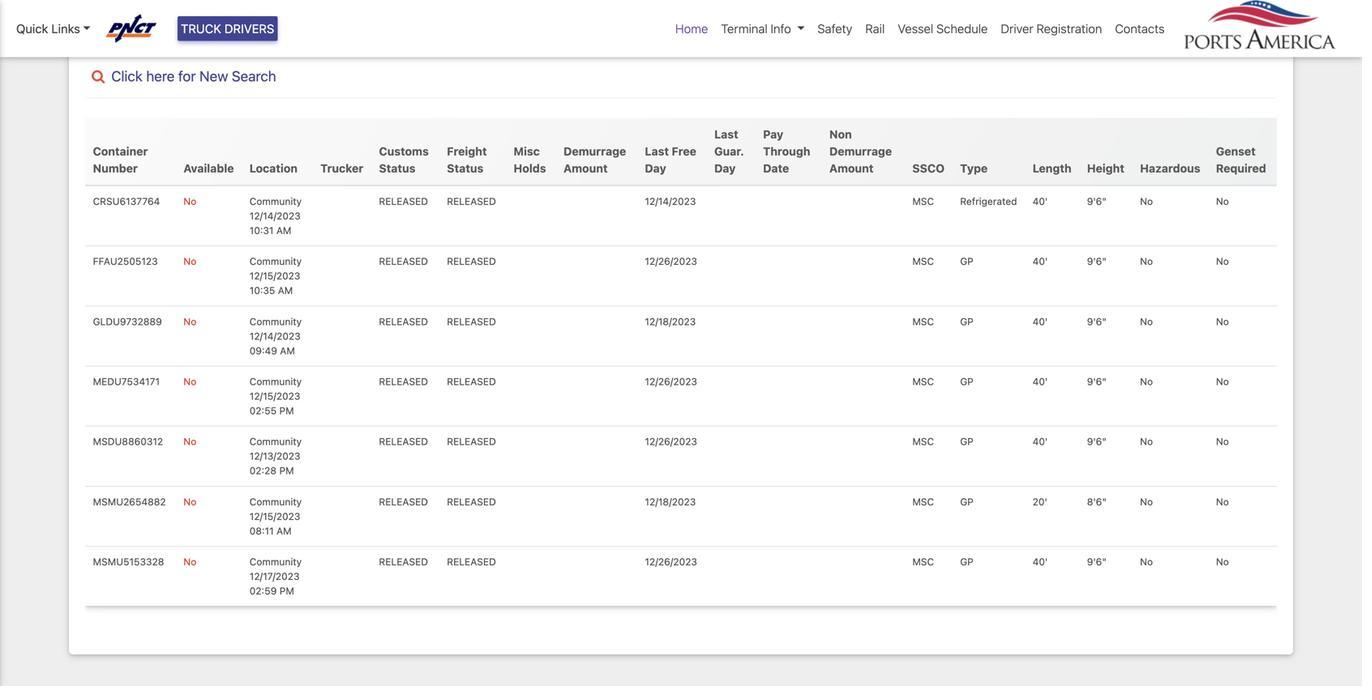 Task type: locate. For each thing, give the bounding box(es) containing it.
day right the demurrage amount
[[645, 162, 666, 175]]

3 40' from the top
[[1033, 316, 1048, 327]]

3 msc from the top
[[912, 316, 934, 327]]

for
[[178, 68, 196, 84]]

2 pm from the top
[[279, 466, 294, 477]]

9'6" for community 12/13/2023 02:28 pm
[[1087, 436, 1107, 448]]

12/15/2023 up '08:11'
[[249, 511, 300, 522]]

12/26/2023 for community 12/17/2023 02:59 pm
[[645, 557, 697, 568]]

pm right 02:55
[[279, 405, 294, 417]]

0 vertical spatial last
[[714, 128, 738, 141]]

community up 09:49
[[249, 316, 302, 327]]

community for 09:49
[[249, 316, 302, 327]]

am right 10:35 at the top left of the page
[[278, 285, 293, 296]]

2 amount from the left
[[829, 162, 873, 175]]

7 msc from the top
[[912, 557, 934, 568]]

msmu2654882
[[93, 497, 166, 508]]

4 40' from the top
[[1033, 376, 1048, 388]]

2 gp from the top
[[960, 316, 974, 327]]

gldu9732889
[[93, 316, 162, 327]]

misc holds
[[514, 145, 546, 175]]

1 vertical spatial 12/15/2023
[[249, 391, 300, 402]]

pm inside the community 12/17/2023 02:59 pm
[[279, 586, 294, 597]]

ssco
[[912, 162, 945, 175]]

12/18/2023
[[645, 316, 696, 327], [645, 497, 696, 508]]

1 pm from the top
[[279, 405, 294, 417]]

1 horizontal spatial amount
[[829, 162, 873, 175]]

3 12/15/2023 from the top
[[249, 511, 300, 522]]

0 horizontal spatial last
[[645, 145, 669, 158]]

day inside last guar. day
[[714, 162, 736, 175]]

12/26/2023 for community 12/13/2023 02:28 pm
[[645, 436, 697, 448]]

am right '08:11'
[[276, 526, 292, 537]]

truck
[[181, 21, 221, 36]]

quick links
[[16, 21, 80, 36]]

am inside community 12/14/2023 10:31 am
[[276, 225, 291, 236]]

6 community from the top
[[249, 497, 302, 508]]

status inside customs status
[[379, 162, 415, 175]]

1 9'6" from the top
[[1087, 196, 1107, 207]]

2 12/18/2023 from the top
[[645, 497, 696, 508]]

quick left lookup
[[134, 11, 167, 27]]

12/15/2023 inside community 12/15/2023 08:11 am
[[249, 511, 300, 522]]

click here for new search link
[[85, 68, 1277, 85]]

home
[[82, 11, 117, 27], [675, 21, 708, 36]]

day down guar.
[[714, 162, 736, 175]]

1 horizontal spatial day
[[714, 162, 736, 175]]

community 12/15/2023 10:35 am
[[249, 256, 302, 296]]

status down customs
[[379, 162, 415, 175]]

demurrage down non
[[829, 145, 892, 158]]

0 horizontal spatial quick
[[16, 21, 48, 36]]

am right 09:49
[[280, 345, 295, 357]]

6 gp from the top
[[960, 557, 974, 568]]

container number
[[93, 145, 148, 175]]

12/14/2023 up 09:49
[[249, 331, 301, 342]]

community up '08:11'
[[249, 497, 302, 508]]

12/14/2023 inside community 12/14/2023 09:49 am
[[249, 331, 301, 342]]

12/15/2023 for 02:55
[[249, 391, 300, 402]]

9'6" for community 12/17/2023 02:59 pm
[[1087, 557, 1107, 568]]

6 msc from the top
[[912, 497, 934, 508]]

3 9'6" from the top
[[1087, 316, 1107, 327]]

demurrage right misc holds
[[564, 145, 626, 158]]

community 12/14/2023 09:49 am
[[249, 316, 302, 357]]

40'
[[1033, 196, 1048, 207], [1033, 256, 1048, 267], [1033, 316, 1048, 327], [1033, 376, 1048, 388], [1033, 436, 1048, 448], [1033, 557, 1048, 568]]

1 vertical spatial 12/14/2023
[[249, 210, 301, 222]]

2 12/15/2023 from the top
[[249, 391, 300, 402]]

msc for community 12/17/2023 02:59 pm
[[912, 557, 934, 568]]

5 9'6" from the top
[[1087, 436, 1107, 448]]

genset
[[1216, 145, 1256, 158]]

4 9'6" from the top
[[1087, 376, 1107, 388]]

am inside community 12/15/2023 08:11 am
[[276, 526, 292, 537]]

community for 10:31
[[249, 196, 302, 207]]

pm inside community 12/15/2023 02:55 pm
[[279, 405, 294, 417]]

pm down 12/13/2023
[[279, 466, 294, 477]]

last guar. day
[[714, 128, 744, 175]]

lookup
[[171, 11, 214, 27]]

20'
[[1033, 497, 1047, 508]]

1 day from the left
[[645, 162, 666, 175]]

status for customs status
[[379, 162, 415, 175]]

vessel
[[898, 21, 933, 36]]

holds
[[514, 162, 546, 175]]

freight
[[447, 145, 487, 158]]

2 msc from the top
[[912, 256, 934, 267]]

misc
[[514, 145, 540, 158]]

msc for community 12/15/2023 10:35 am
[[912, 256, 934, 267]]

quick
[[134, 11, 167, 27], [16, 21, 48, 36]]

last inside last free day
[[645, 145, 669, 158]]

quick for quick links
[[16, 21, 48, 36]]

5 msc from the top
[[912, 436, 934, 448]]

am for 10:35
[[278, 285, 293, 296]]

12/18/2023 for 40'
[[645, 316, 696, 327]]

2 status from the left
[[447, 162, 483, 175]]

driver registration
[[1001, 21, 1102, 36]]

released
[[379, 196, 428, 207], [447, 196, 496, 207], [379, 256, 428, 267], [447, 256, 496, 267], [379, 316, 428, 327], [447, 316, 496, 327], [379, 376, 428, 388], [447, 376, 496, 388], [379, 436, 428, 448], [447, 436, 496, 448], [379, 497, 428, 508], [447, 497, 496, 508], [379, 557, 428, 568], [447, 557, 496, 568]]

amount down non
[[829, 162, 873, 175]]

1 vertical spatial 12/18/2023
[[645, 497, 696, 508]]

safety link
[[811, 13, 859, 44]]

driver registration link
[[994, 13, 1109, 44]]

am
[[276, 225, 291, 236], [278, 285, 293, 296], [280, 345, 295, 357], [276, 526, 292, 537]]

02:55
[[249, 405, 277, 417]]

community up 12/13/2023
[[249, 436, 302, 448]]

community up 10:35 at the top left of the page
[[249, 256, 302, 267]]

community up 02:55
[[249, 376, 302, 388]]

freight status
[[447, 145, 487, 175]]

community up 10:31
[[249, 196, 302, 207]]

status inside freight status
[[447, 162, 483, 175]]

last up guar.
[[714, 128, 738, 141]]

6 40' from the top
[[1033, 557, 1048, 568]]

5 community from the top
[[249, 436, 302, 448]]

1 demurrage from the left
[[564, 145, 626, 158]]

demurrage
[[564, 145, 626, 158], [829, 145, 892, 158]]

9'6" for community 12/15/2023 02:55 pm
[[1087, 376, 1107, 388]]

4 gp from the top
[[960, 436, 974, 448]]

0 horizontal spatial home
[[82, 11, 117, 27]]

home link right 'links'
[[82, 11, 117, 27]]

day
[[645, 162, 666, 175], [714, 162, 736, 175]]

0 vertical spatial pm
[[279, 405, 294, 417]]

contacts link
[[1109, 13, 1171, 44]]

6 9'6" from the top
[[1087, 557, 1107, 568]]

terminal info link
[[715, 13, 811, 44]]

12/14/2023 down last free day
[[645, 196, 696, 207]]

msc for community 12/14/2023 09:49 am
[[912, 316, 934, 327]]

9'6" for community 12/14/2023 09:49 am
[[1087, 316, 1107, 327]]

quick left 'links'
[[16, 21, 48, 36]]

3 gp from the top
[[960, 376, 974, 388]]

amount inside non demurrage amount
[[829, 162, 873, 175]]

community
[[249, 196, 302, 207], [249, 256, 302, 267], [249, 316, 302, 327], [249, 376, 302, 388], [249, 436, 302, 448], [249, 497, 302, 508], [249, 557, 302, 568]]

medu7534171
[[93, 376, 160, 388]]

0 vertical spatial 12/14/2023
[[645, 196, 696, 207]]

4 12/26/2023 from the top
[[645, 557, 697, 568]]

9'6"
[[1087, 196, 1107, 207], [1087, 256, 1107, 267], [1087, 316, 1107, 327], [1087, 376, 1107, 388], [1087, 436, 1107, 448], [1087, 557, 1107, 568]]

1 vertical spatial pm
[[279, 466, 294, 477]]

2 vertical spatial pm
[[279, 586, 294, 597]]

12/17/2023
[[249, 571, 300, 583]]

1 amount from the left
[[564, 162, 608, 175]]

click here for new search
[[111, 68, 276, 84]]

40' for community 12/13/2023 02:28 pm
[[1033, 436, 1048, 448]]

height
[[1087, 162, 1124, 175]]

7 community from the top
[[249, 557, 302, 568]]

driver
[[1001, 21, 1033, 36]]

2 community from the top
[[249, 256, 302, 267]]

pm for 02:59
[[279, 586, 294, 597]]

home link up the 'click here for new search' 'link'
[[669, 13, 715, 44]]

click
[[111, 68, 143, 84]]

guar.
[[714, 145, 744, 158]]

home right 'links'
[[82, 11, 117, 27]]

1 horizontal spatial quick
[[134, 11, 167, 27]]

1 horizontal spatial status
[[447, 162, 483, 175]]

pm down 12/17/2023
[[279, 586, 294, 597]]

registration
[[1037, 21, 1102, 36]]

links
[[51, 21, 80, 36]]

0 horizontal spatial demurrage
[[564, 145, 626, 158]]

0 horizontal spatial status
[[379, 162, 415, 175]]

status
[[379, 162, 415, 175], [447, 162, 483, 175]]

0 vertical spatial 12/18/2023
[[645, 316, 696, 327]]

last
[[714, 128, 738, 141], [645, 145, 669, 158]]

5 40' from the top
[[1033, 436, 1048, 448]]

12/14/2023 inside community 12/14/2023 10:31 am
[[249, 210, 301, 222]]

1 horizontal spatial demurrage
[[829, 145, 892, 158]]

0 horizontal spatial amount
[[564, 162, 608, 175]]

2 vertical spatial 12/15/2023
[[249, 511, 300, 522]]

2 vertical spatial 12/14/2023
[[249, 331, 301, 342]]

40' for community 12/15/2023 02:55 pm
[[1033, 376, 1048, 388]]

am right 10:31
[[276, 225, 291, 236]]

amount right holds
[[564, 162, 608, 175]]

40' for community 12/15/2023 10:35 am
[[1033, 256, 1048, 267]]

12/15/2023 inside community 12/15/2023 10:35 am
[[249, 271, 300, 282]]

community for 08:11
[[249, 497, 302, 508]]

info
[[771, 21, 791, 36]]

am inside community 12/14/2023 09:49 am
[[280, 345, 295, 357]]

community for 02:59
[[249, 557, 302, 568]]

1 community from the top
[[249, 196, 302, 207]]

last free day
[[645, 145, 696, 175]]

0 horizontal spatial day
[[645, 162, 666, 175]]

gp
[[960, 256, 974, 267], [960, 316, 974, 327], [960, 376, 974, 388], [960, 436, 974, 448], [960, 497, 974, 508], [960, 557, 974, 568]]

08:11
[[249, 526, 274, 537]]

last for last guar. day
[[714, 128, 738, 141]]

2 40' from the top
[[1033, 256, 1048, 267]]

12/14/2023 up 10:31
[[249, 210, 301, 222]]

3 pm from the top
[[279, 586, 294, 597]]

day inside last free day
[[645, 162, 666, 175]]

0 vertical spatial 12/15/2023
[[249, 271, 300, 282]]

12/15/2023 for 08:11
[[249, 511, 300, 522]]

last inside last guar. day
[[714, 128, 738, 141]]

truck drivers link
[[178, 16, 278, 41]]

1 horizontal spatial home
[[675, 21, 708, 36]]

1 12/15/2023 from the top
[[249, 271, 300, 282]]

12/15/2023 inside community 12/15/2023 02:55 pm
[[249, 391, 300, 402]]

community for 10:35
[[249, 256, 302, 267]]

gp for community 12/15/2023 02:55 pm
[[960, 376, 974, 388]]

12/26/2023
[[645, 256, 697, 267], [645, 376, 697, 388], [645, 436, 697, 448], [645, 557, 697, 568]]

2 9'6" from the top
[[1087, 256, 1107, 267]]

3 community from the top
[[249, 316, 302, 327]]

vessel schedule
[[898, 21, 988, 36]]

5 gp from the top
[[960, 497, 974, 508]]

no
[[183, 196, 196, 207], [1140, 196, 1153, 207], [1216, 196, 1229, 207], [183, 256, 196, 267], [1140, 256, 1153, 267], [1216, 256, 1229, 267], [183, 316, 196, 327], [1140, 316, 1153, 327], [1216, 316, 1229, 327], [183, 376, 196, 388], [1140, 376, 1153, 388], [1216, 376, 1229, 388], [183, 436, 196, 448], [1140, 436, 1153, 448], [1216, 436, 1229, 448], [183, 497, 196, 508], [1140, 497, 1153, 508], [1216, 497, 1229, 508], [183, 557, 196, 568], [1140, 557, 1153, 568], [1216, 557, 1229, 568]]

community up 12/17/2023
[[249, 557, 302, 568]]

msdu8860312
[[93, 436, 163, 448]]

1 msc from the top
[[912, 196, 934, 207]]

pm inside "community 12/13/2023 02:28 pm"
[[279, 466, 294, 477]]

1 40' from the top
[[1033, 196, 1048, 207]]

amount
[[564, 162, 608, 175], [829, 162, 873, 175]]

am inside community 12/15/2023 10:35 am
[[278, 285, 293, 296]]

quick links link
[[16, 19, 91, 38]]

truck drivers
[[181, 21, 274, 36]]

1 vertical spatial last
[[645, 145, 669, 158]]

12/15/2023 up 10:35 at the top left of the page
[[249, 271, 300, 282]]

drivers
[[224, 21, 274, 36]]

1 12/26/2023 from the top
[[645, 256, 697, 267]]

2 day from the left
[[714, 162, 736, 175]]

day for last guar. day
[[714, 162, 736, 175]]

msc
[[912, 196, 934, 207], [912, 256, 934, 267], [912, 316, 934, 327], [912, 376, 934, 388], [912, 436, 934, 448], [912, 497, 934, 508], [912, 557, 934, 568]]

1 status from the left
[[379, 162, 415, 175]]

home up the 'click here for new search' 'link'
[[675, 21, 708, 36]]

pm for 02:55
[[279, 405, 294, 417]]

12/15/2023
[[249, 271, 300, 282], [249, 391, 300, 402], [249, 511, 300, 522]]

3 12/26/2023 from the top
[[645, 436, 697, 448]]

4 msc from the top
[[912, 376, 934, 388]]

4 community from the top
[[249, 376, 302, 388]]

12/15/2023 up 02:55
[[249, 391, 300, 402]]

1 12/18/2023 from the top
[[645, 316, 696, 327]]

pm
[[279, 405, 294, 417], [279, 466, 294, 477], [279, 586, 294, 597]]

2 12/26/2023 from the top
[[645, 376, 697, 388]]

genset required
[[1216, 145, 1266, 175]]

community 12/15/2023 08:11 am
[[249, 497, 302, 537]]

status down freight
[[447, 162, 483, 175]]

1 horizontal spatial last
[[714, 128, 738, 141]]

gp for community 12/17/2023 02:59 pm
[[960, 557, 974, 568]]

1 gp from the top
[[960, 256, 974, 267]]

last left free at the top of page
[[645, 145, 669, 158]]

2 demurrage from the left
[[829, 145, 892, 158]]



Task type: describe. For each thing, give the bounding box(es) containing it.
12/15/2023 for 10:35
[[249, 271, 300, 282]]

through
[[763, 145, 810, 158]]

community 12/13/2023 02:28 pm
[[249, 436, 302, 477]]

02:28
[[249, 466, 277, 477]]

msc for community 12/13/2023 02:28 pm
[[912, 436, 934, 448]]

non
[[829, 128, 852, 141]]

12/26/2023 for community 12/15/2023 10:35 am
[[645, 256, 697, 267]]

safety
[[818, 21, 852, 36]]

terminal info
[[721, 21, 791, 36]]

40' for community 12/17/2023 02:59 pm
[[1033, 557, 1048, 568]]

free
[[672, 145, 696, 158]]

type
[[960, 162, 988, 175]]

0 horizontal spatial home link
[[82, 11, 117, 27]]

rail
[[865, 21, 885, 36]]

non demurrage amount
[[829, 128, 892, 175]]

pay
[[763, 128, 783, 141]]

search
[[232, 68, 276, 84]]

gp for community 12/14/2023 09:49 am
[[960, 316, 974, 327]]

customs
[[379, 145, 429, 158]]

ffau2505123
[[93, 256, 158, 267]]

here
[[146, 68, 175, 84]]

length
[[1033, 162, 1071, 175]]

terminal
[[721, 21, 768, 36]]

12/26/2023 for community 12/15/2023 02:55 pm
[[645, 376, 697, 388]]

day for last free day
[[645, 162, 666, 175]]

12/18/2023 for 20'
[[645, 497, 696, 508]]

community for 02:55
[[249, 376, 302, 388]]

12/14/2023 for community 12/14/2023 09:49 am
[[249, 331, 301, 342]]

customs status
[[379, 145, 429, 175]]

02:59
[[249, 586, 277, 597]]

12/14/2023 for community 12/14/2023 10:31 am
[[249, 210, 301, 222]]

msc for community 12/14/2023 10:31 am
[[912, 196, 934, 207]]

9'6" for community 12/14/2023 10:31 am
[[1087, 196, 1107, 207]]

msc for community 12/15/2023 02:55 pm
[[912, 376, 934, 388]]

gp for community 12/15/2023 10:35 am
[[960, 256, 974, 267]]

am for 08:11
[[276, 526, 292, 537]]

1 horizontal spatial home link
[[669, 13, 715, 44]]

9'6" for community 12/15/2023 10:35 am
[[1087, 256, 1107, 267]]

8'6"
[[1087, 497, 1107, 508]]

demurrage amount
[[564, 145, 626, 175]]

community for 02:28
[[249, 436, 302, 448]]

10:31
[[249, 225, 274, 236]]

crsu6137764
[[93, 196, 160, 207]]

trucker
[[320, 162, 363, 175]]

pay through date
[[763, 128, 810, 175]]

rail link
[[859, 13, 891, 44]]

am for 10:31
[[276, 225, 291, 236]]

msmu5153328
[[93, 557, 164, 568]]

refrigerated
[[960, 196, 1017, 207]]

contacts
[[1115, 21, 1165, 36]]

quick for quick lookup
[[134, 11, 167, 27]]

status for freight status
[[447, 162, 483, 175]]

available
[[183, 162, 234, 175]]

hazardous
[[1140, 162, 1200, 175]]

pm for 02:28
[[279, 466, 294, 477]]

am for 09:49
[[280, 345, 295, 357]]

search image
[[92, 69, 105, 84]]

community 12/17/2023 02:59 pm
[[249, 557, 302, 597]]

container
[[93, 145, 148, 158]]

12/13/2023
[[249, 451, 300, 462]]

amount inside the demurrage amount
[[564, 162, 608, 175]]

community 12/14/2023 10:31 am
[[249, 196, 302, 236]]

msc for community 12/15/2023 08:11 am
[[912, 497, 934, 508]]

community 12/15/2023 02:55 pm
[[249, 376, 302, 417]]

schedule
[[936, 21, 988, 36]]

vessel schedule link
[[891, 13, 994, 44]]

number
[[93, 162, 138, 175]]

40' for community 12/14/2023 09:49 am
[[1033, 316, 1048, 327]]

40' for community 12/14/2023 10:31 am
[[1033, 196, 1048, 207]]

required
[[1216, 162, 1266, 175]]

gp for community 12/15/2023 08:11 am
[[960, 497, 974, 508]]

date
[[763, 162, 789, 175]]

gp for community 12/13/2023 02:28 pm
[[960, 436, 974, 448]]

quick lookup
[[134, 11, 214, 27]]

new
[[199, 68, 228, 84]]

10:35
[[249, 285, 275, 296]]

last for last free day
[[645, 145, 669, 158]]

09:49
[[249, 345, 277, 357]]

location
[[249, 162, 297, 175]]



Task type: vqa. For each thing, say whether or not it's contained in the screenshot.
PM in Community 12/13/2023 02:28 PM
yes



